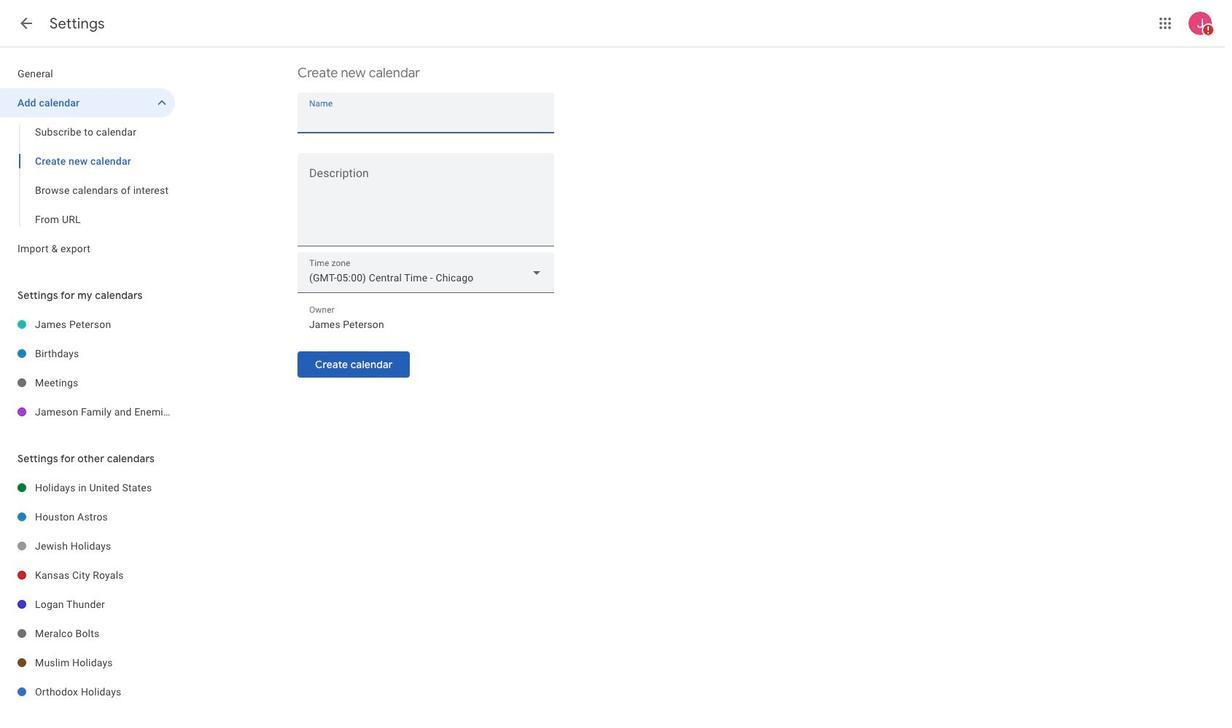 Task type: describe. For each thing, give the bounding box(es) containing it.
meralco bolts tree item
[[0, 620, 175, 649]]

add calendar tree item
[[0, 88, 175, 117]]

holidays in united states tree item
[[0, 474, 175, 503]]

james peterson tree item
[[0, 310, 175, 339]]

logan thunder tree item
[[0, 590, 175, 620]]

houston astros tree item
[[0, 503, 175, 532]]

2 tree from the top
[[0, 310, 175, 427]]

birthdays tree item
[[0, 339, 175, 368]]

1 tree from the top
[[0, 59, 175, 263]]



Task type: vqa. For each thing, say whether or not it's contained in the screenshot.
daily
no



Task type: locate. For each thing, give the bounding box(es) containing it.
jameson family and enemies bbq and brawl tree item
[[0, 398, 175, 427]]

meetings tree item
[[0, 368, 175, 398]]

kansas city royals tree item
[[0, 561, 175, 590]]

3 tree from the top
[[0, 474, 175, 703]]

orthodox holidays tree item
[[0, 678, 175, 703]]

heading
[[50, 15, 105, 33]]

jewish holidays tree item
[[0, 532, 175, 561]]

1 vertical spatial tree
[[0, 310, 175, 427]]

None field
[[298, 252, 555, 293]]

group
[[0, 117, 175, 234]]

tree
[[0, 59, 175, 263], [0, 310, 175, 427], [0, 474, 175, 703]]

None text field
[[309, 108, 543, 128], [298, 170, 555, 240], [309, 315, 543, 335], [309, 108, 543, 128], [298, 170, 555, 240], [309, 315, 543, 335]]

go back image
[[18, 15, 35, 32]]

0 vertical spatial tree
[[0, 59, 175, 263]]

2 vertical spatial tree
[[0, 474, 175, 703]]

muslim holidays tree item
[[0, 649, 175, 678]]



